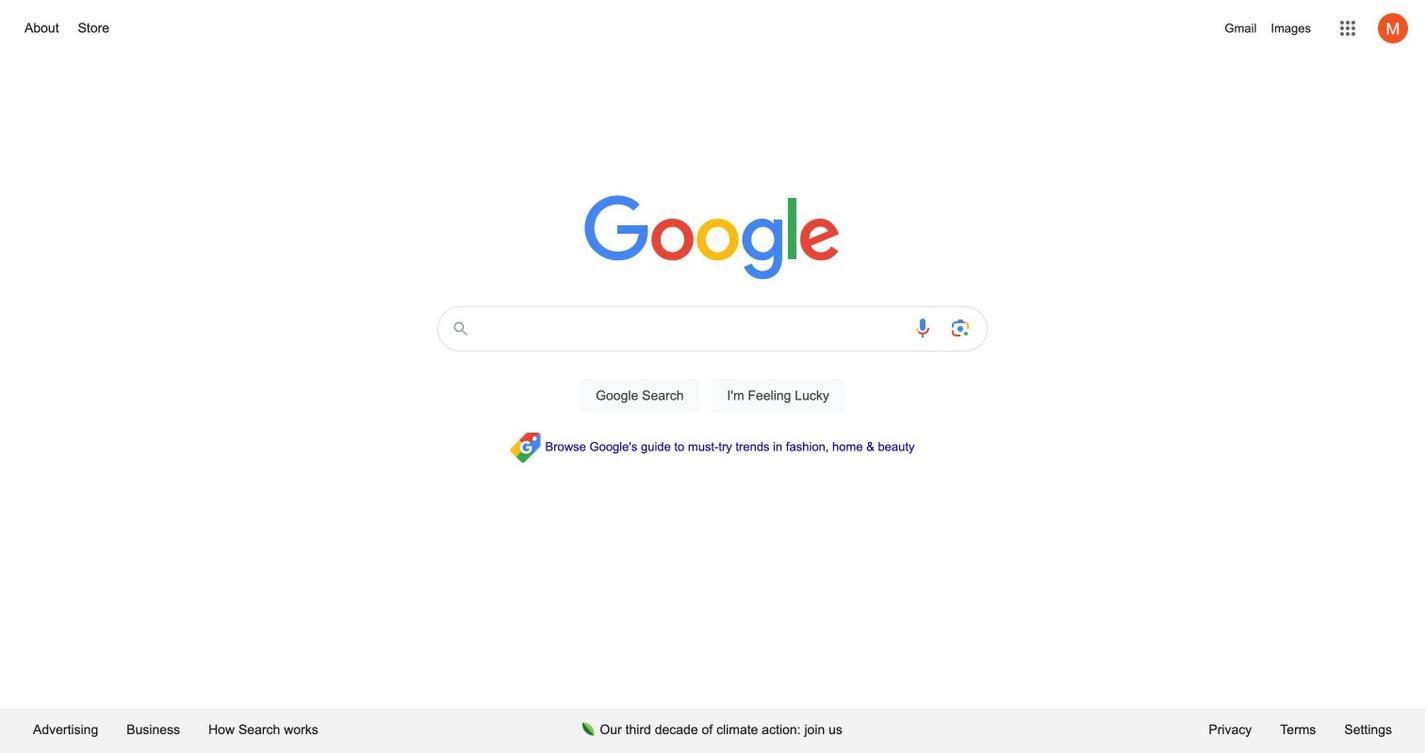 Task type: locate. For each thing, give the bounding box(es) containing it.
search by image image
[[950, 317, 972, 339]]

search by voice image
[[912, 317, 935, 339]]

None search field
[[19, 301, 1407, 435]]

google image
[[585, 195, 841, 282]]



Task type: vqa. For each thing, say whether or not it's contained in the screenshot.
Search by voice ICON on the top of page
yes



